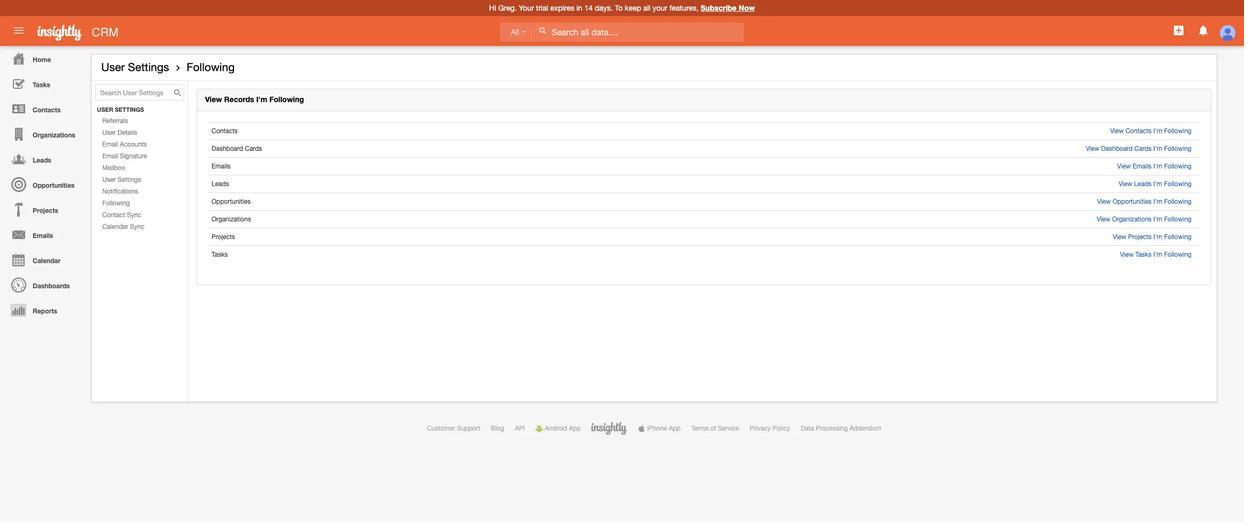 Task type: vqa. For each thing, say whether or not it's contained in the screenshot.


Task type: describe. For each thing, give the bounding box(es) containing it.
privacy policy link
[[750, 425, 790, 433]]

days.
[[595, 4, 613, 12]]

Search User Settings text field
[[95, 85, 184, 101]]

following up view emails i'm following link
[[1165, 145, 1192, 153]]

view leads i'm following link
[[1119, 181, 1192, 188]]

0 vertical spatial user settings link
[[101, 61, 169, 73]]

0 vertical spatial settings
[[128, 61, 169, 73]]

navigation containing home
[[0, 46, 86, 323]]

0 vertical spatial sync
[[127, 212, 141, 219]]

tasks link
[[3, 71, 86, 96]]

calendar sync link
[[92, 221, 188, 233]]

reports link
[[3, 298, 86, 323]]

view for view emails i'm following
[[1118, 163, 1131, 170]]

organizations link
[[3, 122, 86, 147]]

view contacts i'm following link
[[1111, 128, 1192, 135]]

1 horizontal spatial leads
[[212, 181, 229, 188]]

settings
[[115, 106, 144, 113]]

i'm up view emails i'm following link
[[1154, 145, 1163, 153]]

i'm for projects
[[1154, 234, 1163, 241]]

view organizations i'm following
[[1097, 216, 1192, 223]]

view tasks i'm following
[[1121, 251, 1192, 259]]

policy
[[773, 425, 790, 433]]

contact
[[102, 212, 125, 219]]

view for view leads i'm following
[[1119, 181, 1133, 188]]

dashboards
[[33, 282, 70, 290]]

all link
[[500, 22, 533, 42]]

to
[[615, 4, 623, 12]]

following for view tasks i'm following
[[1165, 251, 1192, 259]]

keep
[[625, 4, 641, 12]]

customer support link
[[427, 425, 480, 433]]

iphone app
[[647, 425, 681, 433]]

processing
[[816, 425, 848, 433]]

subscribe now link
[[701, 3, 755, 12]]

customer support
[[427, 425, 480, 433]]

android app link
[[536, 425, 581, 433]]

trial
[[536, 4, 548, 12]]

home link
[[3, 46, 86, 71]]

settings inside user settings referrals user details email accounts email signature mailbox user settings notifications following contact sync calendar sync
[[118, 176, 141, 184]]

view for view opportunities i'm following
[[1098, 198, 1111, 206]]

1 horizontal spatial emails
[[212, 163, 231, 170]]

user settings referrals user details email accounts email signature mailbox user settings notifications following contact sync calendar sync
[[97, 106, 147, 231]]

view for view organizations i'm following
[[1097, 216, 1111, 223]]

i'm for tasks
[[1154, 251, 1163, 259]]

2 horizontal spatial projects
[[1129, 234, 1152, 241]]

view tasks i'm following link
[[1121, 251, 1192, 259]]

leads link
[[3, 147, 86, 172]]

android
[[545, 425, 567, 433]]

expires
[[550, 4, 575, 12]]

of
[[711, 425, 716, 433]]

view leads i'm following
[[1119, 181, 1192, 188]]

data processing addendum link
[[801, 425, 882, 433]]

2 email from the top
[[102, 153, 118, 160]]

email accounts link
[[92, 139, 188, 151]]

view records i'm following
[[205, 95, 304, 104]]

details
[[118, 129, 137, 137]]

1 vertical spatial following link
[[92, 198, 188, 210]]

in
[[577, 4, 583, 12]]

view dashboard cards i'm following link
[[1086, 145, 1192, 153]]

addendum
[[850, 425, 882, 433]]

contacts link
[[3, 96, 86, 122]]

blog
[[491, 425, 504, 433]]

mailbox link
[[92, 162, 188, 174]]

accounts
[[120, 141, 147, 148]]

terms of service link
[[692, 425, 739, 433]]

referrals link
[[92, 115, 188, 127]]

app for android app
[[569, 425, 581, 433]]

all
[[511, 28, 519, 36]]

view for view records i'm following
[[205, 95, 222, 104]]

app for iphone app
[[669, 425, 681, 433]]

1 vertical spatial user
[[102, 129, 116, 137]]

iphone app link
[[638, 425, 681, 433]]

2 horizontal spatial opportunities
[[1113, 198, 1152, 206]]

user settings
[[101, 61, 169, 73]]

reports
[[33, 308, 57, 316]]

crm
[[92, 26, 119, 39]]

white image
[[539, 27, 546, 34]]

Search all data.... text field
[[533, 22, 744, 42]]

following up records
[[187, 61, 235, 73]]

view for view projects i'm following
[[1113, 234, 1127, 241]]

your
[[519, 4, 534, 12]]

now
[[739, 3, 755, 12]]

user
[[97, 106, 113, 113]]

notifications link
[[92, 186, 188, 198]]

view for view dashboard cards i'm following
[[1086, 145, 1100, 153]]

view organizations i'm following link
[[1097, 216, 1192, 223]]

i'm for leads
[[1154, 181, 1163, 188]]

service
[[718, 425, 739, 433]]

data processing addendum
[[801, 425, 882, 433]]

api link
[[515, 425, 525, 433]]

2 horizontal spatial leads
[[1135, 181, 1152, 188]]

user details link
[[92, 127, 188, 139]]

following inside user settings referrals user details email accounts email signature mailbox user settings notifications following contact sync calendar sync
[[102, 200, 130, 207]]

referrals
[[102, 117, 128, 125]]



Task type: locate. For each thing, give the bounding box(es) containing it.
1 email from the top
[[102, 141, 118, 148]]

dashboard cards
[[212, 145, 262, 153]]

signature
[[120, 153, 147, 160]]

contacts up dashboard cards
[[212, 128, 238, 135]]

i'm right records
[[256, 95, 267, 104]]

i'm for contacts
[[1154, 128, 1163, 135]]

1 horizontal spatial cards
[[1135, 145, 1152, 153]]

privacy
[[750, 425, 771, 433]]

emails link
[[3, 222, 86, 248]]

following right records
[[269, 95, 304, 104]]

leads inside navigation
[[33, 156, 51, 164]]

following link
[[187, 61, 235, 73], [92, 198, 188, 210]]

1 app from the left
[[569, 425, 581, 433]]

following up view projects i'm following
[[1165, 216, 1192, 223]]

opportunities down dashboard cards
[[212, 198, 251, 206]]

sync down "contact sync" link
[[130, 223, 144, 231]]

projects
[[33, 207, 58, 215], [212, 234, 235, 241], [1129, 234, 1152, 241]]

support
[[457, 425, 480, 433]]

notifications image
[[1197, 24, 1210, 37]]

subscribe
[[701, 3, 737, 12]]

user settings link up notifications
[[92, 174, 188, 186]]

user settings link up search user settings text box
[[101, 61, 169, 73]]

i'm up view tasks i'm following
[[1154, 234, 1163, 241]]

i'm for opportunities
[[1154, 198, 1163, 206]]

terms of service
[[692, 425, 739, 433]]

2 horizontal spatial contacts
[[1126, 128, 1152, 135]]

0 vertical spatial email
[[102, 141, 118, 148]]

following link up records
[[187, 61, 235, 73]]

projects link
[[3, 197, 86, 222]]

dashboard
[[212, 145, 243, 153], [1102, 145, 1133, 153]]

view contacts i'm following
[[1111, 128, 1192, 135]]

settings
[[128, 61, 169, 73], [118, 176, 141, 184]]

email up mailbox
[[102, 153, 118, 160]]

terms
[[692, 425, 709, 433]]

opportunities link
[[3, 172, 86, 197]]

following down view emails i'm following
[[1165, 181, 1192, 188]]

email signature link
[[92, 151, 188, 162]]

1 vertical spatial settings
[[118, 176, 141, 184]]

emails up calendar link
[[33, 232, 53, 240]]

0 horizontal spatial emails
[[33, 232, 53, 240]]

1 horizontal spatial dashboard
[[1102, 145, 1133, 153]]

contact sync link
[[92, 210, 188, 221]]

cards down view records i'm following
[[245, 145, 262, 153]]

sync up calendar sync link
[[127, 212, 141, 219]]

user
[[101, 61, 125, 73], [102, 129, 116, 137], [102, 176, 116, 184]]

contacts
[[33, 106, 61, 114], [212, 128, 238, 135], [1126, 128, 1152, 135]]

user down crm
[[101, 61, 125, 73]]

2 vertical spatial user
[[102, 176, 116, 184]]

0 horizontal spatial projects
[[33, 207, 58, 215]]

2 dashboard from the left
[[1102, 145, 1133, 153]]

view projects i'm following
[[1113, 234, 1192, 241]]

email down details
[[102, 141, 118, 148]]

0 horizontal spatial opportunities
[[33, 182, 75, 190]]

view projects i'm following link
[[1113, 234, 1192, 241]]

tasks
[[33, 81, 50, 89], [212, 251, 228, 259], [1136, 251, 1152, 259]]

following down view leads i'm following link
[[1165, 198, 1192, 206]]

1 horizontal spatial projects
[[212, 234, 235, 241]]

following
[[187, 61, 235, 73], [269, 95, 304, 104], [1165, 128, 1192, 135], [1165, 145, 1192, 153], [1165, 163, 1192, 170], [1165, 181, 1192, 188], [1165, 198, 1192, 206], [102, 200, 130, 207], [1165, 216, 1192, 223], [1165, 234, 1192, 241], [1165, 251, 1192, 259]]

0 horizontal spatial dashboard
[[212, 145, 243, 153]]

contacts up organizations link
[[33, 106, 61, 114]]

settings up search user settings text box
[[128, 61, 169, 73]]

api
[[515, 425, 525, 433]]

mailbox
[[102, 165, 125, 172]]

2 horizontal spatial emails
[[1133, 163, 1152, 170]]

14
[[585, 4, 593, 12]]

view opportunities i'm following
[[1098, 198, 1192, 206]]

1 horizontal spatial calendar
[[102, 223, 128, 231]]

opportunities up projects link
[[33, 182, 75, 190]]

1 cards from the left
[[245, 145, 262, 153]]

contacts inside navigation
[[33, 106, 61, 114]]

view dashboard cards i'm following
[[1086, 145, 1192, 153]]

view opportunities i'm following link
[[1098, 198, 1192, 206]]

following for view records i'm following
[[269, 95, 304, 104]]

2 app from the left
[[669, 425, 681, 433]]

following up view leads i'm following link
[[1165, 163, 1192, 170]]

opportunities
[[33, 182, 75, 190], [212, 198, 251, 206], [1113, 198, 1152, 206]]

hi greg. your trial expires in 14 days. to keep all your features, subscribe now
[[489, 3, 755, 12]]

greg.
[[499, 4, 517, 12]]

1 horizontal spatial contacts
[[212, 128, 238, 135]]

tasks inside navigation
[[33, 81, 50, 89]]

hi
[[489, 4, 496, 12]]

cards
[[245, 145, 262, 153], [1135, 145, 1152, 153]]

0 horizontal spatial leads
[[33, 156, 51, 164]]

user down mailbox
[[102, 176, 116, 184]]

iphone
[[647, 425, 667, 433]]

blog link
[[491, 425, 504, 433]]

view emails i'm following link
[[1118, 163, 1192, 170]]

app right iphone
[[669, 425, 681, 433]]

1 horizontal spatial tasks
[[212, 251, 228, 259]]

0 vertical spatial user
[[101, 61, 125, 73]]

i'm for emails
[[1154, 163, 1163, 170]]

0 horizontal spatial organizations
[[33, 131, 75, 139]]

1 horizontal spatial app
[[669, 425, 681, 433]]

i'm down view leads i'm following link
[[1154, 198, 1163, 206]]

calendar down contact
[[102, 223, 128, 231]]

customer
[[427, 425, 455, 433]]

calendar up 'dashboards' link
[[33, 257, 60, 265]]

i'm
[[256, 95, 267, 104], [1154, 128, 1163, 135], [1154, 145, 1163, 153], [1154, 163, 1163, 170], [1154, 181, 1163, 188], [1154, 198, 1163, 206], [1154, 216, 1163, 223], [1154, 234, 1163, 241], [1154, 251, 1163, 259]]

1 horizontal spatial organizations
[[212, 216, 251, 223]]

settings up notifications
[[118, 176, 141, 184]]

user down referrals
[[102, 129, 116, 137]]

following for view projects i'm following
[[1165, 234, 1192, 241]]

2 cards from the left
[[1135, 145, 1152, 153]]

dashboard down records
[[212, 145, 243, 153]]

emails
[[212, 163, 231, 170], [1133, 163, 1152, 170], [33, 232, 53, 240]]

records
[[224, 95, 254, 104]]

your
[[653, 4, 668, 12]]

i'm down view projects i'm following link
[[1154, 251, 1163, 259]]

contacts up view dashboard cards i'm following
[[1126, 128, 1152, 135]]

i'm for organizations
[[1154, 216, 1163, 223]]

following for view opportunities i'm following
[[1165, 198, 1192, 206]]

i'm for records
[[256, 95, 267, 104]]

i'm down view emails i'm following
[[1154, 181, 1163, 188]]

0 horizontal spatial cards
[[245, 145, 262, 153]]

projects inside projects link
[[33, 207, 58, 215]]

following for view contacts i'm following
[[1165, 128, 1192, 135]]

following for view emails i'm following
[[1165, 163, 1192, 170]]

i'm up view dashboard cards i'm following
[[1154, 128, 1163, 135]]

calendar inside user settings referrals user details email accounts email signature mailbox user settings notifications following contact sync calendar sync
[[102, 223, 128, 231]]

i'm up view projects i'm following
[[1154, 216, 1163, 223]]

leads down dashboard cards
[[212, 181, 229, 188]]

following up contact
[[102, 200, 130, 207]]

cards down the view contacts i'm following
[[1135, 145, 1152, 153]]

emails down dashboard cards
[[212, 163, 231, 170]]

app
[[569, 425, 581, 433], [669, 425, 681, 433]]

view for view tasks i'm following
[[1121, 251, 1134, 259]]

0 vertical spatial calendar
[[102, 223, 128, 231]]

organizations inside organizations link
[[33, 131, 75, 139]]

1 horizontal spatial opportunities
[[212, 198, 251, 206]]

dashboards link
[[3, 273, 86, 298]]

navigation
[[0, 46, 86, 323]]

1 vertical spatial calendar
[[33, 257, 60, 265]]

home
[[33, 56, 51, 64]]

following for view leads i'm following
[[1165, 181, 1192, 188]]

emails down view dashboard cards i'm following
[[1133, 163, 1152, 170]]

2 horizontal spatial tasks
[[1136, 251, 1152, 259]]

view emails i'm following
[[1118, 163, 1192, 170]]

dashboard down the view contacts i'm following
[[1102, 145, 1133, 153]]

following up view emails i'm following
[[1165, 128, 1192, 135]]

calendar link
[[3, 248, 86, 273]]

privacy policy
[[750, 425, 790, 433]]

android app
[[545, 425, 581, 433]]

user settings link
[[101, 61, 169, 73], [92, 174, 188, 186]]

all
[[644, 4, 651, 12]]

notifications
[[102, 188, 138, 196]]

0 horizontal spatial contacts
[[33, 106, 61, 114]]

following for view organizations i'm following
[[1165, 216, 1192, 223]]

view for view contacts i'm following
[[1111, 128, 1124, 135]]

leads
[[33, 156, 51, 164], [212, 181, 229, 188], [1135, 181, 1152, 188]]

following down view projects i'm following link
[[1165, 251, 1192, 259]]

opportunities up view organizations i'm following 'link'
[[1113, 198, 1152, 206]]

features,
[[670, 4, 699, 12]]

i'm up view leads i'm following link
[[1154, 163, 1163, 170]]

0 horizontal spatial tasks
[[33, 81, 50, 89]]

emails inside emails link
[[33, 232, 53, 240]]

0 horizontal spatial calendar
[[33, 257, 60, 265]]

1 dashboard from the left
[[212, 145, 243, 153]]

1 vertical spatial user settings link
[[92, 174, 188, 186]]

data
[[801, 425, 815, 433]]

following up view tasks i'm following
[[1165, 234, 1192, 241]]

1 vertical spatial email
[[102, 153, 118, 160]]

2 horizontal spatial organizations
[[1113, 216, 1152, 223]]

email
[[102, 141, 118, 148], [102, 153, 118, 160]]

1 vertical spatial sync
[[130, 223, 144, 231]]

calendar inside navigation
[[33, 257, 60, 265]]

0 vertical spatial following link
[[187, 61, 235, 73]]

leads up view opportunities i'm following link
[[1135, 181, 1152, 188]]

following link down notifications
[[92, 198, 188, 210]]

0 horizontal spatial app
[[569, 425, 581, 433]]

calendar
[[102, 223, 128, 231], [33, 257, 60, 265]]

app right android
[[569, 425, 581, 433]]

leads up opportunities link
[[33, 156, 51, 164]]



